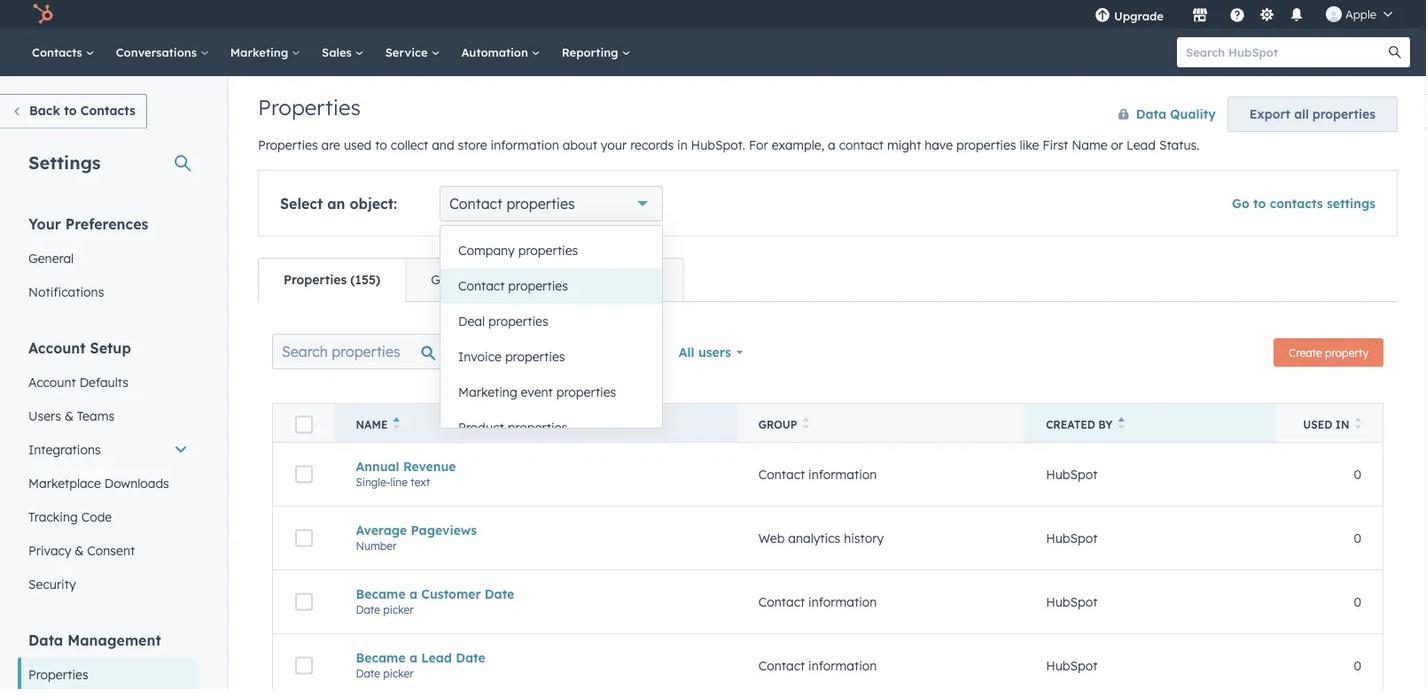 Task type: locate. For each thing, give the bounding box(es) containing it.
1 horizontal spatial &
[[75, 543, 84, 559]]

marketplace downloads link
[[18, 467, 199, 501]]

all for all users
[[679, 345, 695, 360]]

2 horizontal spatial all
[[679, 345, 695, 360]]

1 horizontal spatial to
[[375, 137, 387, 153]]

properties down marketing event properties
[[508, 420, 568, 436]]

1 horizontal spatial marketing
[[458, 385, 518, 400]]

hubspot for became a lead date
[[1046, 659, 1098, 674]]

press to sort. element
[[803, 418, 810, 433], [1118, 418, 1125, 433], [1355, 418, 1362, 433]]

(155)
[[351, 272, 381, 288]]

became inside became a customer date date picker
[[356, 587, 406, 602]]

0 horizontal spatial data
[[28, 632, 63, 650]]

account setup element
[[18, 338, 199, 602]]

date
[[485, 587, 515, 602], [356, 604, 380, 617], [456, 651, 486, 666], [356, 667, 380, 681]]

0 vertical spatial lead
[[1127, 137, 1156, 153]]

1 press to sort. image from the left
[[803, 418, 810, 430]]

menu containing apple
[[1083, 0, 1405, 28]]

deal properties button
[[441, 304, 662, 340]]

properties left like
[[957, 137, 1017, 153]]

properties
[[258, 94, 361, 121], [258, 137, 318, 153], [284, 272, 347, 288], [578, 272, 638, 288], [28, 667, 88, 683]]

press to sort. image inside created by button
[[1118, 418, 1125, 430]]

press to sort. element right group
[[803, 418, 810, 433]]

picker inside became a customer date date picker
[[383, 604, 414, 617]]

select
[[280, 195, 323, 213]]

0
[[1354, 467, 1362, 483], [1354, 531, 1362, 546], [1354, 595, 1362, 610], [1354, 659, 1362, 674]]

contact properties down the company properties
[[458, 278, 568, 294]]

marketing for marketing
[[230, 45, 292, 59]]

deal
[[458, 314, 485, 329]]

menu
[[1083, 0, 1405, 28]]

archived properties (0)
[[524, 272, 658, 288]]

picker up the became a lead date date picker
[[383, 604, 414, 617]]

1 horizontal spatial press to sort. element
[[1118, 418, 1125, 433]]

became a customer date button
[[356, 587, 716, 602]]

2 hubspot from the top
[[1046, 531, 1098, 546]]

picker for customer
[[383, 604, 414, 617]]

sales link
[[311, 28, 375, 76]]

list box
[[441, 226, 662, 446]]

field
[[579, 344, 606, 360]]

1 vertical spatial data
[[28, 632, 63, 650]]

all inside all field types popup button
[[559, 344, 575, 360]]

2 vertical spatial contact information
[[759, 659, 877, 674]]

1 vertical spatial contact information
[[759, 595, 877, 610]]

all inside all users popup button
[[679, 345, 695, 360]]

& for privacy
[[75, 543, 84, 559]]

became for became a customer date
[[356, 587, 406, 602]]

properties up the are
[[258, 94, 361, 121]]

number
[[356, 540, 397, 553]]

users
[[699, 345, 731, 360]]

press to sort. image inside the "used in" button
[[1355, 418, 1362, 430]]

picker inside the became a lead date date picker
[[383, 667, 414, 681]]

became a lead date date picker
[[356, 651, 486, 681]]

0 horizontal spatial press to sort. element
[[803, 418, 810, 433]]

hubspot for average pageviews
[[1046, 531, 1098, 546]]

deal properties
[[458, 314, 549, 329]]

event
[[521, 385, 553, 400]]

ascending sort. press to sort descending. image
[[393, 418, 400, 430]]

1 vertical spatial marketing
[[458, 385, 518, 400]]

contacts right back
[[81, 103, 136, 118]]

all field types button
[[548, 334, 668, 370]]

0 horizontal spatial to
[[64, 103, 77, 118]]

0 vertical spatial contacts
[[32, 45, 86, 59]]

web analytics history
[[759, 531, 884, 546]]

reporting
[[562, 45, 622, 59]]

settings link
[[1256, 5, 1279, 23]]

might
[[888, 137, 922, 153]]

all inside all groups popup button
[[461, 344, 477, 360]]

help button
[[1223, 0, 1253, 28]]

a inside became a customer date date picker
[[410, 587, 418, 602]]

account for account defaults
[[28, 375, 76, 390]]

average
[[356, 523, 407, 538]]

a left customer
[[410, 587, 418, 602]]

properties (155) link
[[259, 259, 406, 301]]

2 account from the top
[[28, 375, 76, 390]]

became down number
[[356, 587, 406, 602]]

to right back
[[64, 103, 77, 118]]

1 account from the top
[[28, 339, 86, 357]]

properties up 'company properties' button at the top of the page
[[507, 195, 575, 213]]

code
[[81, 509, 112, 525]]

records
[[631, 137, 674, 153]]

press to sort. element inside group button
[[803, 418, 810, 433]]

1 vertical spatial lead
[[421, 651, 452, 666]]

text
[[411, 476, 430, 489]]

3 hubspot from the top
[[1046, 595, 1098, 610]]

contact information
[[759, 467, 877, 483], [759, 595, 877, 610], [759, 659, 877, 674]]

used in
[[1304, 419, 1350, 432]]

to right "used"
[[375, 137, 387, 153]]

data for data management
[[28, 632, 63, 650]]

0 vertical spatial account
[[28, 339, 86, 357]]

contacts down hubspot link
[[32, 45, 86, 59]]

contact properties inside button
[[458, 278, 568, 294]]

1 press to sort. element from the left
[[803, 418, 810, 433]]

to for back
[[64, 103, 77, 118]]

contact for annual revenue
[[759, 467, 805, 483]]

data quality button
[[1100, 97, 1217, 132]]

marketing for marketing event properties
[[458, 385, 518, 400]]

a inside the became a lead date date picker
[[410, 651, 418, 666]]

3 0 from the top
[[1354, 595, 1362, 610]]

1 horizontal spatial name
[[1072, 137, 1108, 153]]

group
[[759, 419, 798, 432]]

1 became from the top
[[356, 587, 406, 602]]

contact inside dropdown button
[[450, 195, 503, 213]]

created by button
[[1025, 404, 1277, 443]]

single-
[[356, 476, 391, 489]]

all left field
[[559, 344, 575, 360]]

picker for lead
[[383, 667, 414, 681]]

0 vertical spatial name
[[1072, 137, 1108, 153]]

2 vertical spatial to
[[1254, 196, 1267, 211]]

4 hubspot from the top
[[1046, 659, 1098, 674]]

data left quality
[[1137, 106, 1167, 122]]

settings
[[1327, 196, 1376, 211]]

conversations link
[[105, 28, 220, 76]]

data inside button
[[1137, 106, 1167, 122]]

upgrade image
[[1095, 8, 1111, 24]]

properties up the groups
[[489, 314, 549, 329]]

data management
[[28, 632, 161, 650]]

press to sort. element right by
[[1118, 418, 1125, 433]]

archived properties (0) link
[[498, 259, 683, 301]]

0 vertical spatial marketing
[[230, 45, 292, 59]]

0 for became a customer date
[[1354, 595, 1362, 610]]

2 contact information from the top
[[759, 595, 877, 610]]

name left or
[[1072, 137, 1108, 153]]

your preferences element
[[18, 214, 199, 309]]

marketing inside 'marketing event properties' "button"
[[458, 385, 518, 400]]

lead right or
[[1127, 137, 1156, 153]]

press to sort. element inside created by button
[[1118, 418, 1125, 433]]

1 vertical spatial name
[[356, 419, 388, 432]]

like
[[1020, 137, 1040, 153]]

used
[[1304, 419, 1333, 432]]

0 vertical spatial contact information
[[759, 467, 877, 483]]

users & teams
[[28, 408, 114, 424]]

2 press to sort. image from the left
[[1118, 418, 1125, 430]]

& right users
[[65, 408, 74, 424]]

1 vertical spatial &
[[75, 543, 84, 559]]

apple
[[1346, 7, 1377, 21]]

information for became a lead date
[[809, 659, 877, 674]]

all
[[1295, 106, 1309, 122]]

1 vertical spatial became
[[356, 651, 406, 666]]

became a customer date date picker
[[356, 587, 515, 617]]

0 horizontal spatial name
[[356, 419, 388, 432]]

contact properties up the company properties
[[450, 195, 575, 213]]

properties left (155) at top left
[[284, 272, 347, 288]]

sales
[[322, 45, 355, 59]]

became down became a customer date date picker
[[356, 651, 406, 666]]

properties down 'company properties' button at the top of the page
[[508, 278, 568, 294]]

name left ascending sort. press to sort descending. element
[[356, 419, 388, 432]]

tab panel containing all groups
[[258, 301, 1398, 690]]

1 vertical spatial contacts
[[81, 103, 136, 118]]

all down deal on the left top
[[461, 344, 477, 360]]

&
[[65, 408, 74, 424], [75, 543, 84, 559]]

properties up archived
[[518, 243, 578, 258]]

1 hubspot from the top
[[1046, 467, 1098, 483]]

properties inside 'company properties' button
[[518, 243, 578, 258]]

used
[[344, 137, 372, 153]]

2 horizontal spatial to
[[1254, 196, 1267, 211]]

1 vertical spatial contact properties
[[458, 278, 568, 294]]

properties inside contact properties dropdown button
[[507, 195, 575, 213]]

contact properties inside dropdown button
[[450, 195, 575, 213]]

press to sort. element for created by
[[1118, 418, 1125, 433]]

1 horizontal spatial all
[[559, 344, 575, 360]]

properties inside "properties" link
[[28, 667, 88, 683]]

marketplaces button
[[1182, 0, 1219, 28]]

account up users
[[28, 375, 76, 390]]

press to sort. image right by
[[1118, 418, 1125, 430]]

to
[[64, 103, 77, 118], [375, 137, 387, 153], [1254, 196, 1267, 211]]

4 0 from the top
[[1354, 659, 1362, 674]]

1 vertical spatial a
[[410, 587, 418, 602]]

2 picker from the top
[[383, 667, 414, 681]]

0 horizontal spatial &
[[65, 408, 74, 424]]

lead down became a customer date date picker
[[421, 651, 452, 666]]

contact
[[839, 137, 884, 153]]

1 picker from the top
[[383, 604, 414, 617]]

invoice
[[458, 349, 502, 365]]

properties inside product properties button
[[508, 420, 568, 436]]

service
[[385, 45, 431, 59]]

account
[[28, 339, 86, 357], [28, 375, 76, 390]]

1 horizontal spatial press to sort. image
[[1118, 418, 1125, 430]]

2 horizontal spatial press to sort. image
[[1355, 418, 1362, 430]]

hubspot for annual revenue
[[1046, 467, 1098, 483]]

0 vertical spatial contact properties
[[450, 195, 575, 213]]

properties left (0)
[[578, 272, 638, 288]]

0 vertical spatial became
[[356, 587, 406, 602]]

a left contact
[[828, 137, 836, 153]]

0 vertical spatial data
[[1137, 106, 1167, 122]]

0 for annual revenue
[[1354, 467, 1362, 483]]

press to sort. image right in
[[1355, 418, 1362, 430]]

property
[[1326, 346, 1369, 360]]

data down security
[[28, 632, 63, 650]]

0 vertical spatial to
[[64, 103, 77, 118]]

0 vertical spatial &
[[65, 408, 74, 424]]

name inside button
[[356, 419, 388, 432]]

2 horizontal spatial press to sort. element
[[1355, 418, 1362, 433]]

information for became a customer date
[[809, 595, 877, 610]]

0 horizontal spatial press to sort. image
[[803, 418, 810, 430]]

3 press to sort. image from the left
[[1355, 418, 1362, 430]]

teams
[[77, 408, 114, 424]]

menu item
[[1177, 0, 1180, 28]]

tracking code link
[[18, 501, 199, 534]]

tab panel
[[258, 301, 1398, 690]]

properties inside export all properties button
[[1313, 106, 1376, 122]]

contact inside button
[[458, 278, 505, 294]]

1 0 from the top
[[1354, 467, 1362, 483]]

1 vertical spatial account
[[28, 375, 76, 390]]

3 contact information from the top
[[759, 659, 877, 674]]

data for data quality
[[1137, 106, 1167, 122]]

2 press to sort. element from the left
[[1118, 418, 1125, 433]]

account defaults link
[[18, 366, 199, 399]]

contacts
[[1270, 196, 1324, 211]]

hubspot
[[1046, 467, 1098, 483], [1046, 531, 1098, 546], [1046, 595, 1098, 610], [1046, 659, 1098, 674]]

all users
[[679, 345, 731, 360]]

3 press to sort. element from the left
[[1355, 418, 1362, 433]]

properties down 'data management'
[[28, 667, 88, 683]]

press to sort. image inside group button
[[803, 418, 810, 430]]

all left "users"
[[679, 345, 695, 360]]

1 contact information from the top
[[759, 467, 877, 483]]

properties down field
[[557, 385, 617, 400]]

and
[[432, 137, 455, 153]]

0 horizontal spatial all
[[461, 344, 477, 360]]

0 horizontal spatial lead
[[421, 651, 452, 666]]

picker down became a customer date date picker
[[383, 667, 414, 681]]

reporting link
[[551, 28, 642, 76]]

& for users
[[65, 408, 74, 424]]

press to sort. element right in
[[1355, 418, 1362, 433]]

account up the account defaults
[[28, 339, 86, 357]]

press to sort. element for used in
[[1355, 418, 1362, 433]]

settings image
[[1260, 8, 1276, 23]]

a down became a customer date date picker
[[410, 651, 418, 666]]

a for became a customer date
[[410, 587, 418, 602]]

select an object:
[[280, 195, 397, 213]]

company properties
[[458, 243, 578, 258]]

press to sort. image
[[803, 418, 810, 430], [1118, 418, 1125, 430], [1355, 418, 1362, 430]]

properties right 'all'
[[1313, 106, 1376, 122]]

press to sort. image right group
[[803, 418, 810, 430]]

all for all field types
[[559, 344, 575, 360]]

1 vertical spatial picker
[[383, 667, 414, 681]]

data management element
[[18, 631, 199, 690]]

tab list
[[258, 258, 684, 302]]

revenue
[[403, 459, 456, 475]]

& right privacy on the bottom left
[[75, 543, 84, 559]]

properties left the are
[[258, 137, 318, 153]]

2 became from the top
[[356, 651, 406, 666]]

all groups
[[461, 344, 524, 360]]

0 vertical spatial picker
[[383, 604, 414, 617]]

properties up event on the bottom left of the page
[[505, 349, 565, 365]]

0 for average pageviews
[[1354, 531, 1362, 546]]

to right go
[[1254, 196, 1267, 211]]

2 vertical spatial a
[[410, 651, 418, 666]]

marketing up product
[[458, 385, 518, 400]]

became inside the became a lead date date picker
[[356, 651, 406, 666]]

2 0 from the top
[[1354, 531, 1362, 546]]

0 horizontal spatial marketing
[[230, 45, 292, 59]]

1 horizontal spatial data
[[1137, 106, 1167, 122]]

created
[[1046, 419, 1096, 432]]

press to sort. element inside the "used in" button
[[1355, 418, 1362, 433]]

marketing inside marketing link
[[230, 45, 292, 59]]

marketing left sales
[[230, 45, 292, 59]]



Task type: vqa. For each thing, say whether or not it's contained in the screenshot.


Task type: describe. For each thing, give the bounding box(es) containing it.
notifications link
[[18, 275, 199, 309]]

group button
[[738, 404, 1025, 443]]

to for go
[[1254, 196, 1267, 211]]

collect
[[391, 137, 428, 153]]

privacy & consent
[[28, 543, 135, 559]]

properties (155)
[[284, 272, 381, 288]]

properties inside contact properties button
[[508, 278, 568, 294]]

became for became a lead date
[[356, 651, 406, 666]]

marketplaces image
[[1193, 8, 1209, 24]]

account setup
[[28, 339, 131, 357]]

automation
[[461, 45, 532, 59]]

create
[[1289, 346, 1323, 360]]

conversations
[[116, 45, 200, 59]]

contact for became a lead date
[[759, 659, 805, 674]]

(0)
[[642, 272, 658, 288]]

object:
[[350, 195, 397, 213]]

created by
[[1046, 419, 1113, 432]]

groups
[[481, 344, 524, 360]]

go
[[1233, 196, 1250, 211]]

setup
[[90, 339, 131, 357]]

annual
[[356, 459, 400, 475]]

example,
[[772, 137, 825, 153]]

1 vertical spatial to
[[375, 137, 387, 153]]

hubspot link
[[21, 4, 67, 25]]

ascending sort. press to sort descending. element
[[393, 418, 400, 433]]

contact for became a customer date
[[759, 595, 805, 610]]

contact information for became a lead date
[[759, 659, 877, 674]]

contacts link
[[21, 28, 105, 76]]

are
[[321, 137, 340, 153]]

in
[[1336, 419, 1350, 432]]

properties link
[[18, 658, 199, 690]]

about
[[563, 137, 598, 153]]

a for became a lead date
[[410, 651, 418, 666]]

create property button
[[1274, 339, 1384, 367]]

all field types
[[559, 344, 644, 360]]

consent
[[87, 543, 135, 559]]

notifications
[[28, 284, 104, 300]]

marketing event properties
[[458, 385, 617, 400]]

lead inside the became a lead date date picker
[[421, 651, 452, 666]]

integrations
[[28, 442, 101, 458]]

groups
[[431, 272, 473, 288]]

help image
[[1230, 8, 1246, 24]]

export all properties
[[1250, 106, 1376, 122]]

marketing event properties button
[[441, 375, 662, 411]]

company
[[458, 243, 515, 258]]

contact information for became a customer date
[[759, 595, 877, 610]]

first
[[1043, 137, 1069, 153]]

groups link
[[406, 259, 498, 301]]

history
[[844, 531, 884, 546]]

back to contacts link
[[0, 94, 147, 129]]

general
[[28, 251, 74, 266]]

all users button
[[668, 334, 755, 372]]

tracking code
[[28, 509, 112, 525]]

hubspot for became a customer date
[[1046, 595, 1098, 610]]

all for all groups
[[461, 344, 477, 360]]

marketing link
[[220, 28, 311, 76]]

information for annual revenue
[[809, 467, 877, 483]]

0 for became a lead date
[[1354, 659, 1362, 674]]

properties inside archived properties (0) "link"
[[578, 272, 638, 288]]

preferences
[[65, 215, 148, 233]]

go to contacts settings button
[[1233, 196, 1376, 211]]

annual revenue single-line text
[[356, 459, 456, 489]]

company properties button
[[441, 233, 662, 269]]

integrations button
[[18, 433, 199, 467]]

tab list containing properties (155)
[[258, 258, 684, 302]]

management
[[68, 632, 161, 650]]

quality
[[1171, 106, 1216, 122]]

line
[[391, 476, 408, 489]]

1 horizontal spatial lead
[[1127, 137, 1156, 153]]

general link
[[18, 242, 199, 275]]

web
[[759, 531, 785, 546]]

analytics
[[789, 531, 841, 546]]

press to sort. image for group
[[803, 418, 810, 430]]

apple button
[[1316, 0, 1404, 28]]

0 vertical spatial a
[[828, 137, 836, 153]]

security
[[28, 577, 76, 592]]

privacy
[[28, 543, 71, 559]]

back to contacts
[[29, 103, 136, 118]]

press to sort. image for created by
[[1118, 418, 1125, 430]]

product properties
[[458, 420, 568, 436]]

search image
[[1390, 46, 1402, 59]]

bob builder image
[[1327, 6, 1342, 22]]

marketplace downloads
[[28, 476, 169, 491]]

average pageviews button
[[356, 523, 716, 538]]

export
[[1250, 106, 1291, 122]]

data quality
[[1137, 106, 1216, 122]]

downloads
[[104, 476, 169, 491]]

product
[[458, 420, 504, 436]]

press to sort. element for group
[[803, 418, 810, 433]]

properties inside invoice properties button
[[505, 349, 565, 365]]

press to sort. image for used in
[[1355, 418, 1362, 430]]

upgrade
[[1115, 8, 1164, 23]]

account for account setup
[[28, 339, 86, 357]]

properties inside 'marketing event properties' "button"
[[557, 385, 617, 400]]

service link
[[375, 28, 451, 76]]

in
[[677, 137, 688, 153]]

properties inside 'deal properties' button
[[489, 314, 549, 329]]

hubspot image
[[32, 4, 53, 25]]

notifications image
[[1289, 8, 1305, 24]]

your preferences
[[28, 215, 148, 233]]

properties inside properties (155) link
[[284, 272, 347, 288]]

Search search field
[[272, 334, 450, 370]]

contact properties button
[[440, 186, 663, 222]]

contact information for annual revenue
[[759, 467, 877, 483]]

Search HubSpot search field
[[1178, 37, 1395, 67]]

account defaults
[[28, 375, 129, 390]]

your
[[601, 137, 627, 153]]

list box containing company properties
[[441, 226, 662, 446]]

search button
[[1381, 37, 1411, 67]]

store
[[458, 137, 487, 153]]

name button
[[335, 404, 738, 443]]

invoice properties button
[[441, 340, 662, 375]]

automation link
[[451, 28, 551, 76]]

export all properties button
[[1228, 97, 1398, 132]]



